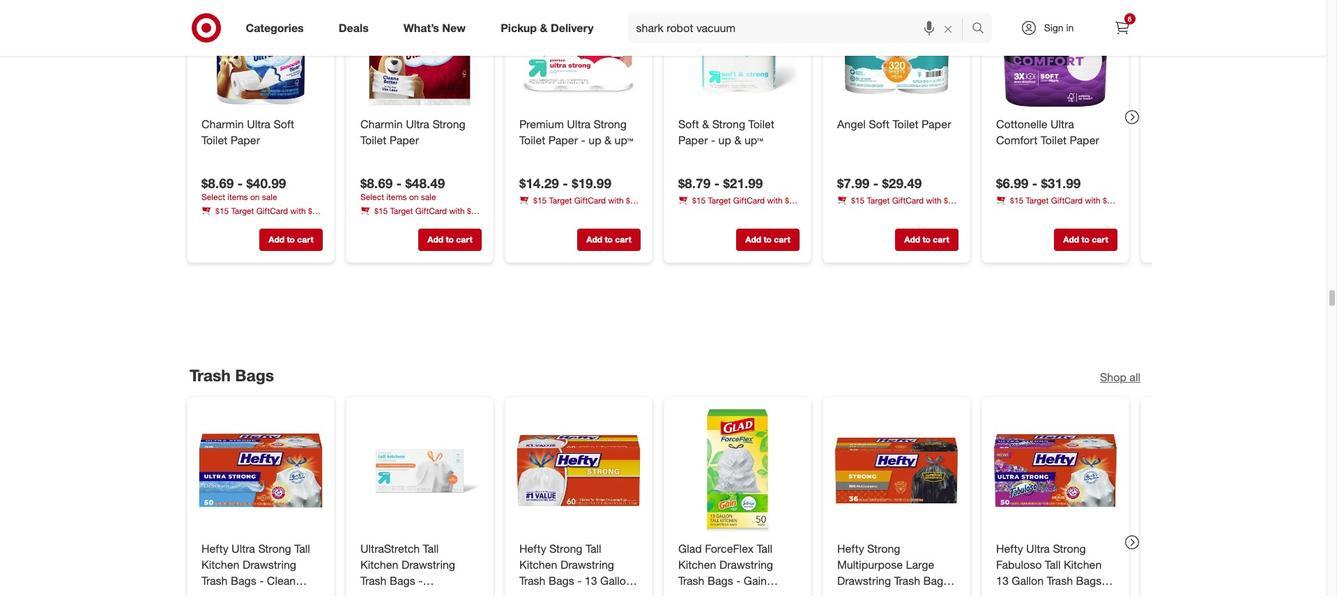 Task type: describe. For each thing, give the bounding box(es) containing it.
sign in
[[1044, 22, 1074, 33]]

sign in link
[[1009, 13, 1096, 43]]

$19.99
[[572, 175, 611, 191]]

glad forceflex tall kitchen drawstring trash bags - gain original - 13 gallon link
[[678, 541, 797, 596]]

soft inside 'link'
[[869, 117, 889, 131]]

0 horizontal spatial giftcard
[[415, 206, 447, 216]]

paper for premium ultra strong toilet paper - up & up™
[[548, 133, 578, 147]]

2 add to cart button from the left
[[418, 229, 481, 251]]

cart for $7.99 - $29.49
[[933, 234, 949, 245]]

deals link
[[327, 13, 386, 43]]

trash inside hefty ultra strong tall kitchen drawstring trash bags - clean burst scent - 13 gal
[[201, 574, 227, 588]]

charmin ultra soft toilet paper link
[[201, 117, 320, 148]]

0 horizontal spatial purchase
[[402, 218, 437, 228]]

hefty strong tall kitchen drawstring trash bags - 13 gallon - 60ct link
[[519, 541, 638, 596]]

gallon inside hefty strong tall kitchen drawstring trash bags - 13 gallon - 60ct
[[600, 574, 632, 588]]

ultra for charmin ultra soft toilet paper
[[247, 117, 270, 131]]

& inside premium ultra strong toilet paper - up & up™
[[604, 133, 611, 147]]

giftcard for $21.99
[[733, 195, 765, 206]]

strong inside hefty strong tall kitchen drawstring trash bags - 13 gallon - 60ct
[[549, 542, 582, 556]]

$31.99
[[1041, 175, 1081, 191]]

delivery
[[551, 21, 594, 35]]

drawstring for hefty strong multipurpose large drawstring trash bags - 30 gallon - 36ct
[[837, 574, 891, 588]]

strong inside hefty strong multipurpose large drawstring trash bags - 30 gallon - 36ct
[[867, 542, 900, 556]]

premium ultra strong toilet paper - up & up™ link
[[519, 117, 638, 148]]

clean
[[267, 574, 295, 588]]

paper for charmin ultra soft toilet paper
[[230, 133, 260, 147]]

charmin ultra soft toilet paper
[[201, 117, 294, 147]]

search
[[965, 22, 999, 36]]

angel
[[837, 117, 866, 131]]

what's
[[404, 21, 439, 35]]

trash inside glad forceflex tall kitchen drawstring trash bags - gain original - 13 gallon
[[678, 574, 704, 588]]

trash bags
[[189, 366, 274, 385]]

what's new
[[404, 21, 466, 35]]

ultra for premium ultra strong toilet paper - up & up™
[[567, 117, 590, 131]]

ultrastretch tall kitchen drawstring trash bags - unscented - 13 gal link
[[360, 541, 479, 596]]

1 cart from the left
[[297, 234, 313, 245]]

2 add from the left
[[427, 234, 443, 245]]

$50 for $14.29 - $19.99
[[626, 195, 639, 206]]

tall inside ultrastretch tall kitchen drawstring trash bags - unscented - 13 gal
[[423, 542, 438, 556]]

strong for soft & strong toilet paper - up & up™
[[712, 117, 745, 131]]

$50 for $8.79 - $21.99
[[785, 195, 798, 206]]

toilet inside 'link'
[[892, 117, 918, 131]]

paper for soft & strong toilet paper - up & up™
[[678, 133, 708, 147]]

sign
[[1044, 22, 1064, 33]]

drawstring for glad forceflex tall kitchen drawstring trash bags - gain original - 13 gallon
[[719, 558, 773, 572]]

& right pickup
[[540, 21, 548, 35]]

$15 target giftcard with $50 home care purchase button for $19.99
[[519, 195, 640, 218]]

cottonelle ultra comfort toilet paper
[[996, 117, 1099, 147]]

add to cart for $8.79
[[745, 234, 790, 245]]

bags inside hefty ultra strong tall kitchen drawstring trash bags - clean burst scent - 13 gal
[[230, 574, 256, 588]]

$29.49
[[882, 175, 922, 191]]

0 horizontal spatial with
[[449, 206, 465, 216]]

to for $7.99
[[922, 234, 930, 245]]

paper inside 'link'
[[921, 117, 951, 131]]

2 cart from the left
[[456, 234, 472, 245]]

strong for hefty ultra strong tall kitchen drawstring trash bags - clean burst scent - 13 gal
[[258, 542, 291, 556]]

search button
[[965, 13, 999, 46]]

- inside $8.69 - $48.49 select items on sale
[[396, 175, 401, 191]]

$8.69 - $48.49 select items on sale
[[360, 175, 445, 202]]

paper for charmin ultra strong toilet paper
[[389, 133, 419, 147]]

hefty for hefty strong multipurpose large drawstring trash bags - 30 gallon - 36ct
[[837, 542, 864, 556]]

$48.49
[[405, 175, 445, 191]]

up for $21.99
[[718, 133, 731, 147]]

bags inside glad forceflex tall kitchen drawstring trash bags - gain original - 13 gallon
[[707, 574, 733, 588]]

soft inside charmin ultra soft toilet paper
[[273, 117, 294, 131]]

ultra for hefty ultra strong fabuloso tall kitchen 13 gallon trash bags - 50ct
[[1026, 542, 1050, 556]]

hefty ultra strong tall kitchen drawstring trash bags - clean burst scent - 13 gal
[[201, 542, 318, 596]]

add to cart for $7.99
[[904, 234, 949, 245]]

$7.99
[[837, 175, 869, 191]]

ultrastretch tall kitchen drawstring trash bags - unscented - 13 gal
[[360, 542, 473, 596]]

trash inside hefty ultra strong fabuloso tall kitchen 13 gallon trash bags - 50ct
[[1047, 574, 1073, 588]]

unscented
[[360, 590, 415, 596]]

1 add to cart button from the left
[[259, 229, 322, 251]]

$8.79
[[678, 175, 710, 191]]

care for $8.79
[[702, 207, 718, 218]]

tall inside hefty strong tall kitchen drawstring trash bags - 13 gallon - 60ct
[[585, 542, 601, 556]]

purchase for $21.99
[[720, 207, 755, 218]]

pickup & delivery
[[501, 21, 594, 35]]

add to cart button for $7.99 - $29.49
[[895, 229, 958, 251]]

toilet for soft & strong toilet paper - up & up™
[[748, 117, 774, 131]]

0 horizontal spatial home
[[360, 218, 381, 228]]

with for $21.99
[[767, 195, 783, 206]]

to for $14.29
[[604, 234, 613, 245]]

what's new link
[[392, 13, 483, 43]]

target for $14.29
[[549, 195, 572, 206]]

hefty ultra strong fabuloso tall kitchen 13 gallon trash bags - 50ct link
[[996, 541, 1115, 596]]

charmin ultra strong toilet paper link
[[360, 117, 479, 148]]

add to cart for $6.99
[[1063, 234, 1108, 245]]

forceflex
[[705, 542, 753, 556]]

drawstring inside hefty ultra strong tall kitchen drawstring trash bags - clean burst scent - 13 gal
[[242, 558, 296, 572]]

ultra for charmin ultra strong toilet paper
[[406, 117, 429, 131]]

to for $6.99
[[1081, 234, 1089, 245]]

sale for $48.49
[[421, 192, 436, 202]]

add for $7.99
[[904, 234, 920, 245]]

comfort
[[996, 133, 1037, 147]]

13 inside glad forceflex tall kitchen drawstring trash bags - gain original - 13 gallon
[[727, 590, 739, 596]]

hefty strong multipurpose large drawstring trash bags - 30 gallon - 36ct link
[[837, 541, 956, 596]]

drawstring inside ultrastretch tall kitchen drawstring trash bags - unscented - 13 gal
[[401, 558, 455, 572]]

$6.99
[[996, 175, 1028, 191]]

trash inside hefty strong multipurpose large drawstring trash bags - 30 gallon - 36ct
[[894, 574, 920, 588]]

kitchen inside ultrastretch tall kitchen drawstring trash bags - unscented - 13 gal
[[360, 558, 398, 572]]

ultrastretch
[[360, 542, 420, 556]]

multipurpose
[[837, 558, 903, 572]]

soft & strong toilet paper - up & up™
[[678, 117, 774, 147]]

tall inside hefty ultra strong tall kitchen drawstring trash bags - clean burst scent - 13 gal
[[294, 542, 310, 556]]

shop
[[1100, 370, 1126, 384]]

charmin ultra strong toilet paper
[[360, 117, 465, 147]]

bags inside ultrastretch tall kitchen drawstring trash bags - unscented - 13 gal
[[389, 574, 415, 588]]

gallon inside hefty strong multipurpose large drawstring trash bags - 30 gallon - 36ct
[[860, 590, 892, 596]]

1 add to cart from the left
[[268, 234, 313, 245]]

fabuloso
[[996, 558, 1042, 572]]

angel soft toilet paper link
[[837, 117, 956, 133]]

$15 target giftcard with $50 home care purchase for $19.99
[[519, 195, 639, 218]]

glad forceflex tall kitchen drawstring trash bags - gain original - 13 gallon
[[678, 542, 775, 596]]

hefty for hefty ultra strong fabuloso tall kitchen 13 gallon trash bags - 50ct
[[996, 542, 1023, 556]]

pickup & delivery link
[[489, 13, 611, 43]]

gallon inside glad forceflex tall kitchen drawstring trash bags - gain original - 13 gallon
[[743, 590, 775, 596]]

home for $14.29
[[519, 207, 540, 218]]

new
[[442, 21, 466, 35]]

kitchen inside hefty strong tall kitchen drawstring trash bags - 13 gallon - 60ct
[[519, 558, 557, 572]]

sale for $40.99
[[262, 192, 277, 202]]

items for $48.49
[[386, 192, 407, 202]]

bags inside hefty strong tall kitchen drawstring trash bags - 13 gallon - 60ct
[[548, 574, 574, 588]]

cart for $14.29 - $19.99
[[615, 234, 631, 245]]

- inside $8.69 - $40.99 select items on sale
[[237, 175, 243, 191]]

0 horizontal spatial $50
[[467, 206, 480, 216]]

- inside 'soft & strong toilet paper - up & up™'
[[711, 133, 715, 147]]

$8.69 for $8.69 - $40.99
[[201, 175, 233, 191]]



Task type: locate. For each thing, give the bounding box(es) containing it.
target for $8.79
[[708, 195, 731, 206]]

add down $48.49
[[427, 234, 443, 245]]

paper inside charmin ultra strong toilet paper
[[389, 133, 419, 147]]

glad forceflex tall kitchen drawstring trash bags - gain original - 13 gallon image
[[675, 409, 799, 533], [675, 409, 799, 533]]

up up $8.79 - $21.99
[[718, 133, 731, 147]]

paper
[[921, 117, 951, 131], [230, 133, 260, 147], [389, 133, 419, 147], [548, 133, 578, 147], [678, 133, 708, 147], [1070, 133, 1099, 147]]

sale inside $8.69 - $48.49 select items on sale
[[421, 192, 436, 202]]

2 horizontal spatial $15 target giftcard with $50 home care purchase button
[[678, 195, 799, 218]]

pickup
[[501, 21, 537, 35]]

cottonelle ultra comfort toilet paper link
[[996, 117, 1115, 148]]

4 add from the left
[[745, 234, 761, 245]]

drawstring for hefty strong tall kitchen drawstring trash bags - 13 gallon - 60ct
[[560, 558, 614, 572]]

ultra inside charmin ultra soft toilet paper
[[247, 117, 270, 131]]

0 horizontal spatial up
[[588, 133, 601, 147]]

up™
[[614, 133, 633, 147], [744, 133, 763, 147]]

2 select from the left
[[360, 192, 384, 202]]

items down $48.49
[[386, 192, 407, 202]]

items inside $8.69 - $48.49 select items on sale
[[386, 192, 407, 202]]

$8.69 - $40.99 select items on sale
[[201, 175, 286, 202]]

2 horizontal spatial home
[[678, 207, 699, 218]]

add to cart button down $29.49
[[895, 229, 958, 251]]

3 kitchen from the left
[[519, 558, 557, 572]]

paper down premium
[[548, 133, 578, 147]]

kitchen up burst
[[201, 558, 239, 572]]

cart for $8.79 - $21.99
[[774, 234, 790, 245]]

up inside 'soft & strong toilet paper - up & up™'
[[718, 133, 731, 147]]

care down $8.79 - $21.99
[[702, 207, 718, 218]]

strong for charmin ultra strong toilet paper
[[432, 117, 465, 131]]

strong inside premium ultra strong toilet paper - up & up™
[[593, 117, 626, 131]]

$8.69 for $8.69 - $48.49
[[360, 175, 392, 191]]

0 horizontal spatial $15 target giftcard with $50 home care purchase
[[360, 206, 480, 228]]

ultra right the cottonelle in the top of the page
[[1050, 117, 1074, 131]]

toilet right the angel on the top of page
[[892, 117, 918, 131]]

burst
[[201, 590, 228, 596]]

ultrastretch tall kitchen drawstring trash bags - unscented - 13 gallon - up & up™ image
[[357, 409, 481, 533], [357, 409, 481, 533]]

toilet
[[748, 117, 774, 131], [892, 117, 918, 131], [201, 133, 227, 147], [360, 133, 386, 147], [519, 133, 545, 147], [1041, 133, 1066, 147]]

5 add to cart from the left
[[904, 234, 949, 245]]

giftcard down $48.49
[[415, 206, 447, 216]]

add to cart down $29.49
[[904, 234, 949, 245]]

- inside hefty ultra strong fabuloso tall kitchen 13 gallon trash bags - 50ct
[[1105, 574, 1109, 588]]

2 kitchen from the left
[[360, 558, 398, 572]]

4 kitchen from the left
[[678, 558, 716, 572]]

to
[[287, 234, 295, 245], [446, 234, 454, 245], [604, 234, 613, 245], [763, 234, 772, 245], [922, 234, 930, 245], [1081, 234, 1089, 245]]

2 horizontal spatial $15 target giftcard with $50 home care purchase
[[678, 195, 798, 218]]

2 sale from the left
[[421, 192, 436, 202]]

1 up™ from the left
[[614, 133, 633, 147]]

6 cart from the left
[[1092, 234, 1108, 245]]

2 horizontal spatial with
[[767, 195, 783, 206]]

$8.69
[[201, 175, 233, 191], [360, 175, 392, 191]]

add to cart button down $31.99
[[1054, 229, 1117, 251]]

1 horizontal spatial on
[[409, 192, 418, 202]]

with for $19.99
[[608, 195, 624, 206]]

up
[[588, 133, 601, 147], [718, 133, 731, 147]]

1 horizontal spatial soft
[[678, 117, 699, 131]]

shop all link
[[1100, 370, 1140, 386]]

add to cart button
[[259, 229, 322, 251], [418, 229, 481, 251], [577, 229, 640, 251], [736, 229, 799, 251], [895, 229, 958, 251], [1054, 229, 1117, 251]]

up™ for $8.79 - $21.99
[[744, 133, 763, 147]]

0 horizontal spatial sale
[[262, 192, 277, 202]]

0 horizontal spatial up™
[[614, 133, 633, 147]]

4 add to cart from the left
[[745, 234, 790, 245]]

up™ inside premium ultra strong toilet paper - up & up™
[[614, 133, 633, 147]]

target down $14.29 - $19.99
[[549, 195, 572, 206]]

on inside $8.69 - $48.49 select items on sale
[[409, 192, 418, 202]]

hefty up burst
[[201, 542, 228, 556]]

ultra right premium
[[567, 117, 590, 131]]

1 up from the left
[[588, 133, 601, 147]]

cottonelle ultra comfort toilet paper image
[[993, 0, 1117, 108], [993, 0, 1117, 108]]

$15 target giftcard with $50 home care purchase button down $21.99
[[678, 195, 799, 218]]

3 to from the left
[[604, 234, 613, 245]]

add to cart
[[268, 234, 313, 245], [427, 234, 472, 245], [586, 234, 631, 245], [745, 234, 790, 245], [904, 234, 949, 245], [1063, 234, 1108, 245]]

50ct
[[996, 590, 1018, 596]]

4 add to cart button from the left
[[736, 229, 799, 251]]

giftcard down $21.99
[[733, 195, 765, 206]]

0 horizontal spatial $15
[[374, 206, 388, 216]]

purchase down $8.69 - $48.49 select items on sale
[[402, 218, 437, 228]]

toilet inside premium ultra strong toilet paper - up & up™
[[519, 133, 545, 147]]

add to cart down $21.99
[[745, 234, 790, 245]]

hefty for hefty strong tall kitchen drawstring trash bags - 13 gallon - 60ct
[[519, 542, 546, 556]]

bags
[[235, 366, 274, 385], [230, 574, 256, 588], [389, 574, 415, 588], [548, 574, 574, 588], [707, 574, 733, 588], [923, 574, 949, 588], [1076, 574, 1102, 588]]

hefty strong multipurpose large drawstring trash bags - 30 gallon - 36ct image
[[834, 409, 958, 533], [834, 409, 958, 533]]

1 hefty from the left
[[201, 542, 228, 556]]

$15 target giftcard with $50 home care purchase button down $8.69 - $48.49 select items on sale
[[360, 205, 481, 228]]

sale down $40.99
[[262, 192, 277, 202]]

select for $8.69 - $40.99
[[201, 192, 225, 202]]

4 cart from the left
[[774, 234, 790, 245]]

add to cart button down $40.99
[[259, 229, 322, 251]]

5 add to cart button from the left
[[895, 229, 958, 251]]

select inside $8.69 - $40.99 select items on sale
[[201, 192, 225, 202]]

giftcard
[[574, 195, 606, 206], [733, 195, 765, 206], [415, 206, 447, 216]]

1 horizontal spatial $15
[[533, 195, 547, 206]]

purchase down $21.99
[[720, 207, 755, 218]]

& up $8.79
[[702, 117, 709, 131]]

5 kitchen from the left
[[1064, 558, 1102, 572]]

premium
[[519, 117, 564, 131]]

glad
[[678, 542, 702, 556]]

ultra for cottonelle ultra comfort toilet paper
[[1050, 117, 1074, 131]]

charmin for $8.69 - $48.49
[[360, 117, 402, 131]]

$15 for $14.29
[[533, 195, 547, 206]]

hefty ultra strong fabuloso tall kitchen 13 gallon trash bags - 50ct
[[996, 542, 1109, 596]]

1 to from the left
[[287, 234, 295, 245]]

care for $14.29
[[543, 207, 559, 218]]

ultra up $40.99
[[247, 117, 270, 131]]

add to cart down $31.99
[[1063, 234, 1108, 245]]

strong inside 'soft & strong toilet paper - up & up™'
[[712, 117, 745, 131]]

0 horizontal spatial care
[[384, 218, 400, 228]]

1 $8.69 from the left
[[201, 175, 233, 191]]

target down $8.79 - $21.99
[[708, 195, 731, 206]]

$8.69 inside $8.69 - $48.49 select items on sale
[[360, 175, 392, 191]]

$8.69 left $48.49
[[360, 175, 392, 191]]

hefty inside hefty ultra strong tall kitchen drawstring trash bags - clean burst scent - 13 gal
[[201, 542, 228, 556]]

toilet inside 'soft & strong toilet paper - up & up™'
[[748, 117, 774, 131]]

1 horizontal spatial with
[[608, 195, 624, 206]]

ultra up 'fabuloso'
[[1026, 542, 1050, 556]]

$8.69 left $40.99
[[201, 175, 233, 191]]

premium ultra strong toilet paper - up & up™
[[519, 117, 633, 147]]

items inside $8.69 - $40.99 select items on sale
[[227, 192, 248, 202]]

items
[[227, 192, 248, 202], [386, 192, 407, 202]]

add to cart down $40.99
[[268, 234, 313, 245]]

hefty
[[201, 542, 228, 556], [519, 542, 546, 556], [837, 542, 864, 556], [996, 542, 1023, 556]]

tall
[[294, 542, 310, 556], [423, 542, 438, 556], [585, 542, 601, 556], [756, 542, 772, 556], [1045, 558, 1061, 572]]

add to cart for $14.29
[[586, 234, 631, 245]]

on down $48.49
[[409, 192, 418, 202]]

sale inside $8.69 - $40.99 select items on sale
[[262, 192, 277, 202]]

categories link
[[234, 13, 321, 43]]

1 select from the left
[[201, 192, 225, 202]]

home for $8.79
[[678, 207, 699, 218]]

cart for $6.99 - $31.99
[[1092, 234, 1108, 245]]

1 horizontal spatial $50
[[626, 195, 639, 206]]

select inside $8.69 - $48.49 select items on sale
[[360, 192, 384, 202]]

30
[[845, 590, 857, 596]]

add for $6.99
[[1063, 234, 1079, 245]]

in
[[1066, 22, 1074, 33]]

$50
[[626, 195, 639, 206], [785, 195, 798, 206], [467, 206, 480, 216]]

$7.99 - $29.49
[[837, 175, 922, 191]]

add down $19.99
[[586, 234, 602, 245]]

on for $40.99
[[250, 192, 259, 202]]

0 horizontal spatial on
[[250, 192, 259, 202]]

hefty ultra strong tall kitchen drawstring trash bags - clean burst scent - 13 gal link
[[201, 541, 320, 596]]

add to cart down $19.99
[[586, 234, 631, 245]]

toilet inside charmin ultra soft toilet paper
[[201, 133, 227, 147]]

add down $40.99
[[268, 234, 284, 245]]

paper inside premium ultra strong toilet paper - up & up™
[[548, 133, 578, 147]]

$15 target giftcard with $50 home care purchase for $21.99
[[678, 195, 798, 218]]

3 add to cart from the left
[[586, 234, 631, 245]]

hefty up multipurpose
[[837, 542, 864, 556]]

paper up $40.99
[[230, 133, 260, 147]]

charmin
[[201, 117, 244, 131], [360, 117, 402, 131]]

up™ inside 'soft & strong toilet paper - up & up™'
[[744, 133, 763, 147]]

$8.69 inside $8.69 - $40.99 select items on sale
[[201, 175, 233, 191]]

3 cart from the left
[[615, 234, 631, 245]]

purchase down $19.99
[[561, 207, 596, 218]]

drawstring inside hefty strong tall kitchen drawstring trash bags - 13 gallon - 60ct
[[560, 558, 614, 572]]

2 to from the left
[[446, 234, 454, 245]]

bags inside hefty strong multipurpose large drawstring trash bags - 30 gallon - 36ct
[[923, 574, 949, 588]]

on inside $8.69 - $40.99 select items on sale
[[250, 192, 259, 202]]

kitchen up 60ct
[[519, 558, 557, 572]]

1 horizontal spatial home
[[519, 207, 540, 218]]

ultra inside hefty ultra strong tall kitchen drawstring trash bags - clean burst scent - 13 gal
[[231, 542, 255, 556]]

bags inside hefty ultra strong fabuloso tall kitchen 13 gallon trash bags - 50ct
[[1076, 574, 1102, 588]]

shop all
[[1100, 370, 1140, 384]]

items down $40.99
[[227, 192, 248, 202]]

1 horizontal spatial items
[[386, 192, 407, 202]]

& up $19.99
[[604, 133, 611, 147]]

gain
[[744, 574, 767, 588]]

paper for cottonelle ultra comfort toilet paper
[[1070, 133, 1099, 147]]

1 horizontal spatial charmin
[[360, 117, 402, 131]]

all
[[1129, 370, 1140, 384]]

tall inside hefty ultra strong fabuloso tall kitchen 13 gallon trash bags - 50ct
[[1045, 558, 1061, 572]]

&
[[540, 21, 548, 35], [702, 117, 709, 131], [604, 133, 611, 147], [734, 133, 741, 147]]

drawstring inside glad forceflex tall kitchen drawstring trash bags - gain original - 13 gallon
[[719, 558, 773, 572]]

4 hefty from the left
[[996, 542, 1023, 556]]

13 inside ultrastretch tall kitchen drawstring trash bags - unscented - 13 gal
[[425, 590, 438, 596]]

6
[[1128, 15, 1132, 23]]

2 horizontal spatial purchase
[[720, 207, 755, 218]]

$15 down $8.69 - $48.49 select items on sale
[[374, 206, 388, 216]]

1 horizontal spatial $15 target giftcard with $50 home care purchase button
[[519, 195, 640, 218]]

1 soft from the left
[[273, 117, 294, 131]]

home down $8.79
[[678, 207, 699, 218]]

1 horizontal spatial $15 target giftcard with $50 home care purchase
[[519, 195, 639, 218]]

1 add from the left
[[268, 234, 284, 245]]

charmin ultra strong toilet paper image
[[357, 0, 481, 108], [357, 0, 481, 108]]

0 horizontal spatial charmin
[[201, 117, 244, 131]]

paper inside charmin ultra soft toilet paper
[[230, 133, 260, 147]]

2 horizontal spatial care
[[702, 207, 718, 218]]

add down $31.99
[[1063, 234, 1079, 245]]

charmin up $8.69 - $40.99 select items on sale
[[201, 117, 244, 131]]

1 sale from the left
[[262, 192, 277, 202]]

kitchen inside glad forceflex tall kitchen drawstring trash bags - gain original - 13 gallon
[[678, 558, 716, 572]]

deals
[[339, 21, 369, 35]]

giftcard for $19.99
[[574, 195, 606, 206]]

hefty inside hefty ultra strong fabuloso tall kitchen 13 gallon trash bags - 50ct
[[996, 542, 1023, 556]]

36ct
[[903, 590, 925, 596]]

toilet for premium ultra strong toilet paper - up & up™
[[519, 133, 545, 147]]

add to cart button for $6.99 - $31.99
[[1054, 229, 1117, 251]]

soft inside 'soft & strong toilet paper - up & up™'
[[678, 117, 699, 131]]

3 hefty from the left
[[837, 542, 864, 556]]

2 horizontal spatial target
[[708, 195, 731, 206]]

kitchen right 'fabuloso'
[[1064, 558, 1102, 572]]

purchase
[[561, 207, 596, 218], [720, 207, 755, 218], [402, 218, 437, 228]]

sale down $48.49
[[421, 192, 436, 202]]

strong for premium ultra strong toilet paper - up & up™
[[593, 117, 626, 131]]

giftcard down $19.99
[[574, 195, 606, 206]]

hefty up 60ct
[[519, 542, 546, 556]]

ultra inside premium ultra strong toilet paper - up & up™
[[567, 117, 590, 131]]

purchase for $19.99
[[561, 207, 596, 218]]

6 add to cart from the left
[[1063, 234, 1108, 245]]

select for $8.69 - $48.49
[[360, 192, 384, 202]]

hefty ultra strong fabuloso tall kitchen 13 gallon trash bags - 50ct image
[[993, 409, 1117, 533], [993, 409, 1117, 533]]

- inside premium ultra strong toilet paper - up & up™
[[581, 133, 585, 147]]

add to cart button down $21.99
[[736, 229, 799, 251]]

1 horizontal spatial up™
[[744, 133, 763, 147]]

angel soft toilet paper
[[837, 117, 951, 131]]

$15 target giftcard with $50 home care purchase button down $19.99
[[519, 195, 640, 218]]

charmin up $8.69 - $48.49 select items on sale
[[360, 117, 402, 131]]

strong inside hefty ultra strong fabuloso tall kitchen 13 gallon trash bags - 50ct
[[1053, 542, 1086, 556]]

1 on from the left
[[250, 192, 259, 202]]

13 inside hefty ultra strong fabuloso tall kitchen 13 gallon trash bags - 50ct
[[996, 574, 1008, 588]]

2 on from the left
[[409, 192, 418, 202]]

toilet down the cottonelle in the top of the page
[[1041, 133, 1066, 147]]

$21.99
[[723, 175, 763, 191]]

13 inside hefty ultra strong tall kitchen drawstring trash bags - clean burst scent - 13 gal
[[271, 590, 283, 596]]

1 horizontal spatial $8.69
[[360, 175, 392, 191]]

toilet for cottonelle ultra comfort toilet paper
[[1041, 133, 1066, 147]]

up for $19.99
[[588, 133, 601, 147]]

hefty inside hefty strong multipurpose large drawstring trash bags - 30 gallon - 36ct
[[837, 542, 864, 556]]

on for $48.49
[[409, 192, 418, 202]]

trash inside ultrastretch tall kitchen drawstring trash bags - unscented - 13 gal
[[360, 574, 386, 588]]

6 to from the left
[[1081, 234, 1089, 245]]

items for $40.99
[[227, 192, 248, 202]]

$15 target giftcard with $50 home care purchase down $8.69 - $48.49 select items on sale
[[360, 206, 480, 228]]

1 horizontal spatial giftcard
[[574, 195, 606, 206]]

2 items from the left
[[386, 192, 407, 202]]

1 horizontal spatial select
[[360, 192, 384, 202]]

$15 target giftcard with $50 home care purchase
[[519, 195, 639, 218], [678, 195, 798, 218], [360, 206, 480, 228]]

-
[[581, 133, 585, 147], [711, 133, 715, 147], [237, 175, 243, 191], [396, 175, 401, 191], [562, 175, 568, 191], [714, 175, 719, 191], [873, 175, 878, 191], [1032, 175, 1037, 191], [259, 574, 263, 588], [418, 574, 422, 588], [577, 574, 581, 588], [736, 574, 740, 588], [1105, 574, 1109, 588], [263, 590, 268, 596], [418, 590, 422, 596], [519, 590, 523, 596], [720, 590, 724, 596], [837, 590, 841, 596], [895, 590, 899, 596]]

2 horizontal spatial $50
[[785, 195, 798, 206]]

kitchen down ultrastretch at the bottom left
[[360, 558, 398, 572]]

0 horizontal spatial items
[[227, 192, 248, 202]]

add down $21.99
[[745, 234, 761, 245]]

add to cart button down $19.99
[[577, 229, 640, 251]]

2 soft from the left
[[678, 117, 699, 131]]

$14.29 - $19.99
[[519, 175, 611, 191]]

strong inside charmin ultra strong toilet paper
[[432, 117, 465, 131]]

toilet down premium
[[519, 133, 545, 147]]

target down $8.69 - $48.49 select items on sale
[[390, 206, 413, 216]]

ultra inside cottonelle ultra comfort toilet paper
[[1050, 117, 1074, 131]]

2 horizontal spatial soft
[[869, 117, 889, 131]]

tall inside glad forceflex tall kitchen drawstring trash bags - gain original - 13 gallon
[[756, 542, 772, 556]]

categories
[[246, 21, 304, 35]]

13
[[585, 574, 597, 588], [996, 574, 1008, 588], [271, 590, 283, 596], [425, 590, 438, 596], [727, 590, 739, 596]]

on
[[250, 192, 259, 202], [409, 192, 418, 202]]

1 horizontal spatial care
[[543, 207, 559, 218]]

paper inside 'soft & strong toilet paper - up & up™'
[[678, 133, 708, 147]]

care down $14.29
[[543, 207, 559, 218]]

3 add from the left
[[586, 234, 602, 245]]

hefty for hefty ultra strong tall kitchen drawstring trash bags - clean burst scent - 13 gal
[[201, 542, 228, 556]]

kitchen down glad
[[678, 558, 716, 572]]

toilet up $21.99
[[748, 117, 774, 131]]

home down $8.69 - $48.49 select items on sale
[[360, 218, 381, 228]]

cart
[[297, 234, 313, 245], [456, 234, 472, 245], [615, 234, 631, 245], [774, 234, 790, 245], [933, 234, 949, 245], [1092, 234, 1108, 245]]

scent
[[231, 590, 260, 596]]

home down $14.29
[[519, 207, 540, 218]]

0 horizontal spatial $8.69
[[201, 175, 233, 191]]

gallon
[[600, 574, 632, 588], [1012, 574, 1044, 588], [743, 590, 775, 596], [860, 590, 892, 596]]

soft & strong toilet paper - up & up™ link
[[678, 117, 797, 148]]

charmin inside charmin ultra strong toilet paper
[[360, 117, 402, 131]]

hefty up 'fabuloso'
[[996, 542, 1023, 556]]

gallon inside hefty ultra strong fabuloso tall kitchen 13 gallon trash bags - 50ct
[[1012, 574, 1044, 588]]

hefty strong tall kitchen drawstring trash bags - 13 gallon - 60ct image
[[516, 409, 640, 533], [516, 409, 640, 533]]

$15
[[533, 195, 547, 206], [692, 195, 705, 206], [374, 206, 388, 216]]

60ct
[[527, 590, 548, 596]]

kitchen inside hefty ultra strong tall kitchen drawstring trash bags - clean burst scent - 13 gal
[[201, 558, 239, 572]]

1 horizontal spatial up
[[718, 133, 731, 147]]

add
[[268, 234, 284, 245], [427, 234, 443, 245], [586, 234, 602, 245], [745, 234, 761, 245], [904, 234, 920, 245], [1063, 234, 1079, 245]]

1 horizontal spatial purchase
[[561, 207, 596, 218]]

soft & strong toilet paper - up & up™ image
[[675, 0, 799, 108], [675, 0, 799, 108]]

paper up $29.49
[[921, 117, 951, 131]]

up inside premium ultra strong toilet paper - up & up™
[[588, 133, 601, 147]]

0 horizontal spatial $15 target giftcard with $50 home care purchase button
[[360, 205, 481, 228]]

care
[[543, 207, 559, 218], [702, 207, 718, 218], [384, 218, 400, 228]]

& up $21.99
[[734, 133, 741, 147]]

$15 down $8.79
[[692, 195, 705, 206]]

toilet up $8.69 - $40.99 select items on sale
[[201, 133, 227, 147]]

$8.79 - $21.99
[[678, 175, 763, 191]]

3 add to cart button from the left
[[577, 229, 640, 251]]

charmin for $8.69 - $40.99
[[201, 117, 244, 131]]

2 horizontal spatial giftcard
[[733, 195, 765, 206]]

6 add from the left
[[1063, 234, 1079, 245]]

hefty strong tall kitchen drawstring trash bags - 13 gallon - 60ct
[[519, 542, 632, 596]]

1 kitchen from the left
[[201, 558, 239, 572]]

trash inside hefty strong tall kitchen drawstring trash bags - 13 gallon - 60ct
[[519, 574, 545, 588]]

5 to from the left
[[922, 234, 930, 245]]

add to cart button for $14.29 - $19.99
[[577, 229, 640, 251]]

charmin inside charmin ultra soft toilet paper
[[201, 117, 244, 131]]

original
[[678, 590, 716, 596]]

0 horizontal spatial soft
[[273, 117, 294, 131]]

charmin ultra soft toilet paper image
[[198, 0, 322, 108], [198, 0, 322, 108]]

add to cart button down $48.49
[[418, 229, 481, 251]]

drawstring inside hefty strong multipurpose large drawstring trash bags - 30 gallon - 36ct
[[837, 574, 891, 588]]

large
[[906, 558, 934, 572]]

add to cart down $48.49
[[427, 234, 472, 245]]

kitchen inside hefty ultra strong fabuloso tall kitchen 13 gallon trash bags - 50ct
[[1064, 558, 1102, 572]]

2 up™ from the left
[[744, 133, 763, 147]]

with
[[608, 195, 624, 206], [767, 195, 783, 206], [449, 206, 465, 216]]

care down $8.69 - $48.49 select items on sale
[[384, 218, 400, 228]]

toilet inside charmin ultra strong toilet paper
[[360, 133, 386, 147]]

home
[[519, 207, 540, 218], [678, 207, 699, 218], [360, 218, 381, 228]]

add for $8.79
[[745, 234, 761, 245]]

0 horizontal spatial target
[[390, 206, 413, 216]]

soft right the angel on the top of page
[[869, 117, 889, 131]]

add for $14.29
[[586, 234, 602, 245]]

2 $8.69 from the left
[[360, 175, 392, 191]]

$15 down $14.29
[[533, 195, 547, 206]]

soft up $40.99
[[273, 117, 294, 131]]

paper up $8.79
[[678, 133, 708, 147]]

What can we help you find? suggestions appear below search field
[[628, 13, 975, 43]]

ultra inside hefty ultra strong fabuloso tall kitchen 13 gallon trash bags - 50ct
[[1026, 542, 1050, 556]]

hefty inside hefty strong tall kitchen drawstring trash bags - 13 gallon - 60ct
[[519, 542, 546, 556]]

select
[[201, 192, 225, 202], [360, 192, 384, 202]]

1 items from the left
[[227, 192, 248, 202]]

to for $8.79
[[763, 234, 772, 245]]

strong inside hefty ultra strong tall kitchen drawstring trash bags - clean burst scent - 13 gal
[[258, 542, 291, 556]]

toilet for charmin ultra soft toilet paper
[[201, 133, 227, 147]]

toilet for charmin ultra strong toilet paper
[[360, 133, 386, 147]]

13 inside hefty strong tall kitchen drawstring trash bags - 13 gallon - 60ct
[[585, 574, 597, 588]]

$15 target giftcard with $50 home care purchase down $19.99
[[519, 195, 639, 218]]

drawstring
[[242, 558, 296, 572], [401, 558, 455, 572], [560, 558, 614, 572], [719, 558, 773, 572], [837, 574, 891, 588]]

2 hefty from the left
[[519, 542, 546, 556]]

ultra inside charmin ultra strong toilet paper
[[406, 117, 429, 131]]

5 cart from the left
[[933, 234, 949, 245]]

premium ultra strong toilet paper - up & up™ image
[[516, 0, 640, 108], [516, 0, 640, 108]]

trash
[[189, 366, 230, 385], [201, 574, 227, 588], [360, 574, 386, 588], [519, 574, 545, 588], [678, 574, 704, 588], [894, 574, 920, 588], [1047, 574, 1073, 588]]

2 add to cart from the left
[[427, 234, 472, 245]]

1 charmin from the left
[[201, 117, 244, 131]]

2 charmin from the left
[[360, 117, 402, 131]]

5 add from the left
[[904, 234, 920, 245]]

$40.99
[[246, 175, 286, 191]]

paper up $48.49
[[389, 133, 419, 147]]

3 soft from the left
[[869, 117, 889, 131]]

on down $40.99
[[250, 192, 259, 202]]

6 add to cart button from the left
[[1054, 229, 1117, 251]]

paper up $31.99
[[1070, 133, 1099, 147]]

$15 for $8.79
[[692, 195, 705, 206]]

toilet inside cottonelle ultra comfort toilet paper
[[1041, 133, 1066, 147]]

soft up $8.79
[[678, 117, 699, 131]]

$14.29
[[519, 175, 559, 191]]

2 horizontal spatial $15
[[692, 195, 705, 206]]

hefty ultra strong tall kitchen drawstring trash bags - clean burst scent - 13 gallon - 50ct image
[[198, 409, 322, 533], [198, 409, 322, 533]]

strong for hefty ultra strong fabuloso tall kitchen 13 gallon trash bags - 50ct
[[1053, 542, 1086, 556]]

hefty strong multipurpose large drawstring trash bags - 30 gallon - 36ct
[[837, 542, 949, 596]]

0 horizontal spatial select
[[201, 192, 225, 202]]

$15 target giftcard with $50 home care purchase down $21.99
[[678, 195, 798, 218]]

ultra up scent
[[231, 542, 255, 556]]

1 horizontal spatial sale
[[421, 192, 436, 202]]

1 horizontal spatial target
[[549, 195, 572, 206]]

add to cart button for $8.79 - $21.99
[[736, 229, 799, 251]]

paper inside cottonelle ultra comfort toilet paper
[[1070, 133, 1099, 147]]

4 to from the left
[[763, 234, 772, 245]]

$15 target giftcard with $50 home care purchase button for $21.99
[[678, 195, 799, 218]]

$6.99 - $31.99
[[996, 175, 1081, 191]]

add down $29.49
[[904, 234, 920, 245]]

up up $19.99
[[588, 133, 601, 147]]

toilet up $8.69 - $48.49 select items on sale
[[360, 133, 386, 147]]

ultra up $48.49
[[406, 117, 429, 131]]

angel soft toilet paper image
[[834, 0, 958, 108], [834, 0, 958, 108]]

2 up from the left
[[718, 133, 731, 147]]

up™ for $14.29 - $19.99
[[614, 133, 633, 147]]

ultra for hefty ultra strong tall kitchen drawstring trash bags - clean burst scent - 13 gal
[[231, 542, 255, 556]]

6 link
[[1107, 13, 1138, 43]]

cottonelle
[[996, 117, 1047, 131]]



Task type: vqa. For each thing, say whether or not it's contained in the screenshot.
ORDER
no



